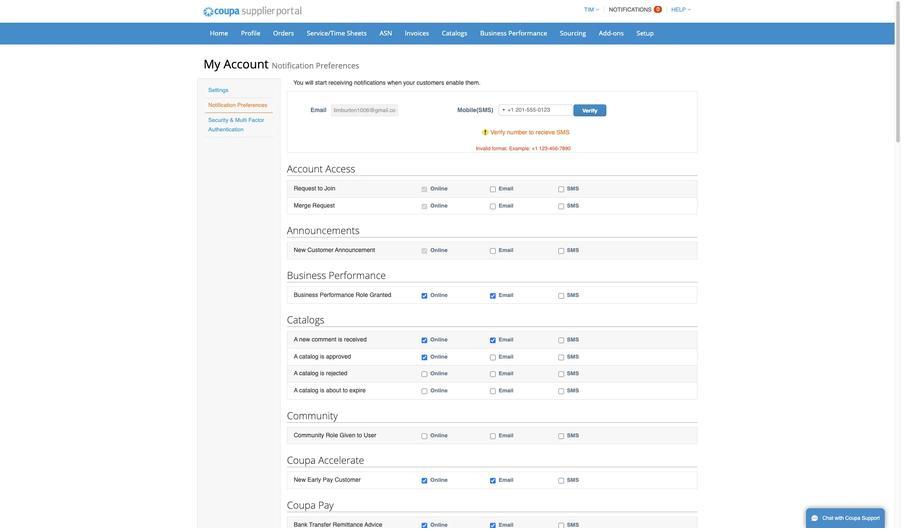 Task type: describe. For each thing, give the bounding box(es) containing it.
tim
[[585, 6, 594, 13]]

asn
[[380, 29, 392, 37]]

enable
[[446, 79, 464, 86]]

coupa inside chat with coupa support button
[[846, 515, 861, 521]]

invoices
[[405, 29, 429, 37]]

when
[[388, 79, 402, 86]]

orders link
[[268, 27, 300, 39]]

received
[[344, 336, 367, 343]]

0 vertical spatial request
[[294, 185, 316, 192]]

catalogs link
[[437, 27, 473, 39]]

sheets
[[347, 29, 367, 37]]

comment
[[312, 336, 337, 343]]

1 vertical spatial notification
[[208, 102, 236, 108]]

sms for a new comment is received
[[567, 337, 579, 343]]

add-ons
[[599, 29, 624, 37]]

0 vertical spatial pay
[[323, 476, 333, 483]]

1 vertical spatial pay
[[319, 498, 334, 512]]

start
[[315, 79, 327, 86]]

asn link
[[374, 27, 398, 39]]

chat with coupa support button
[[807, 508, 886, 528]]

a for a new comment is received
[[294, 336, 298, 343]]

authentication
[[208, 126, 244, 133]]

a catalog is rejected
[[294, 370, 348, 377]]

business performance role granted
[[294, 291, 392, 298]]

coupa pay
[[287, 498, 334, 512]]

join
[[325, 185, 336, 192]]

merge request
[[294, 202, 335, 209]]

online for a catalog is rejected
[[431, 370, 448, 377]]

service/time sheets
[[307, 29, 367, 37]]

service/time sheets link
[[302, 27, 373, 39]]

online for new customer announcement
[[431, 247, 448, 253]]

to left recieve
[[529, 129, 534, 136]]

with
[[835, 515, 845, 521]]

chat with coupa support
[[823, 515, 881, 521]]

1 vertical spatial catalogs
[[287, 313, 325, 327]]

security & multi factor authentication link
[[208, 117, 264, 133]]

is for about
[[320, 387, 325, 394]]

notifications 0
[[610, 6, 660, 13]]

security & multi factor authentication
[[208, 117, 264, 133]]

settings
[[208, 87, 229, 93]]

sms for business performance role granted
[[567, 292, 579, 298]]

email for a catalog is rejected
[[499, 370, 514, 377]]

email for bank transfer remittance advice
[[499, 522, 514, 528]]

bank
[[294, 521, 308, 528]]

sms for request to join
[[567, 185, 579, 192]]

+1 201-555-0123 text field
[[499, 104, 573, 116]]

0 vertical spatial account
[[224, 56, 269, 72]]

add-ons link
[[594, 27, 630, 39]]

2 vertical spatial performance
[[320, 291, 354, 298]]

user
[[364, 432, 377, 439]]

&
[[230, 117, 234, 123]]

tim link
[[581, 6, 600, 13]]

new customer announcement
[[294, 247, 375, 253]]

2 vertical spatial business
[[294, 291, 318, 298]]

navigation containing notifications 0
[[581, 1, 692, 18]]

remittance
[[333, 521, 363, 528]]

catalog for a catalog is about to expire
[[299, 387, 319, 394]]

online for a new comment is received
[[431, 337, 448, 343]]

setup
[[637, 29, 654, 37]]

456-
[[550, 146, 560, 152]]

7890
[[560, 146, 571, 152]]

a catalog is approved
[[294, 353, 351, 360]]

0 horizontal spatial preferences
[[238, 102, 268, 108]]

chat
[[823, 515, 834, 521]]

sms for new customer announcement
[[567, 247, 579, 253]]

advice
[[365, 521, 383, 528]]

verify button
[[574, 104, 607, 116]]

online for a catalog is about to expire
[[431, 387, 448, 394]]

a for a catalog is about to expire
[[294, 387, 298, 394]]

sms for a catalog is approved
[[567, 353, 579, 360]]

email for business performance role granted
[[499, 292, 514, 298]]

123-
[[540, 146, 550, 152]]

you
[[294, 79, 304, 86]]

expire
[[350, 387, 366, 394]]

1 vertical spatial request
[[313, 202, 335, 209]]

verify for verify number to recieve sms
[[491, 129, 506, 136]]

sourcing link
[[555, 27, 592, 39]]

add-
[[599, 29, 613, 37]]

email for new customer announcement
[[499, 247, 514, 253]]

notifications
[[354, 79, 386, 86]]

approved
[[326, 353, 351, 360]]

customers
[[417, 79, 445, 86]]

receiving
[[329, 79, 353, 86]]

number
[[507, 129, 528, 136]]

to right about
[[343, 387, 348, 394]]

online for new early pay customer
[[431, 477, 448, 483]]

business performance link
[[475, 27, 553, 39]]

online for merge request
[[431, 202, 448, 209]]

setup link
[[632, 27, 660, 39]]

coupa for coupa accelerate
[[287, 453, 316, 467]]

a for a catalog is rejected
[[294, 370, 298, 377]]

announcement
[[335, 247, 375, 253]]

recieve
[[536, 129, 555, 136]]

my
[[204, 56, 221, 72]]

merge
[[294, 202, 311, 209]]

home
[[210, 29, 228, 37]]

announcements
[[287, 223, 360, 237]]

accelerate
[[319, 453, 365, 467]]

sms for a catalog is about to expire
[[567, 387, 579, 394]]

0
[[657, 6, 660, 12]]

to left join
[[318, 185, 323, 192]]

granted
[[370, 291, 392, 298]]

sms for new early pay customer
[[567, 477, 579, 483]]

will
[[305, 79, 314, 86]]

help
[[672, 6, 687, 13]]

invalid format. example: +1 123-456-7890
[[476, 146, 571, 152]]

ons
[[613, 29, 624, 37]]

new early pay customer
[[294, 476, 361, 483]]

rejected
[[326, 370, 348, 377]]

catalog for a catalog is approved
[[299, 353, 319, 360]]

email for merge request
[[499, 202, 514, 209]]

profile link
[[236, 27, 266, 39]]

sourcing
[[561, 29, 587, 37]]

support
[[863, 515, 881, 521]]

service/time
[[307, 29, 345, 37]]

online for bank transfer remittance advice
[[431, 522, 448, 528]]



Task type: vqa. For each thing, say whether or not it's contained in the screenshot.
Example: at the top of the page
yes



Task type: locate. For each thing, give the bounding box(es) containing it.
new
[[299, 336, 310, 343]]

1 vertical spatial performance
[[329, 268, 386, 282]]

notification down settings
[[208, 102, 236, 108]]

email for new early pay customer
[[499, 477, 514, 483]]

4 a from the top
[[294, 387, 298, 394]]

business
[[481, 29, 507, 37], [287, 268, 326, 282], [294, 291, 318, 298]]

catalogs
[[442, 29, 468, 37], [287, 313, 325, 327]]

1 catalog from the top
[[299, 353, 319, 360]]

catalogs inside catalogs link
[[442, 29, 468, 37]]

11 online from the top
[[431, 522, 448, 528]]

0 horizontal spatial customer
[[308, 247, 334, 253]]

bank transfer remittance advice
[[294, 521, 383, 528]]

them.
[[466, 79, 481, 86]]

4 online from the top
[[431, 292, 448, 298]]

community for community
[[287, 409, 338, 422]]

online
[[431, 185, 448, 192], [431, 202, 448, 209], [431, 247, 448, 253], [431, 292, 448, 298], [431, 337, 448, 343], [431, 353, 448, 360], [431, 370, 448, 377], [431, 387, 448, 394], [431, 432, 448, 439], [431, 477, 448, 483], [431, 522, 448, 528]]

email for a new comment is received
[[499, 337, 514, 343]]

online for request to join
[[431, 185, 448, 192]]

role left given on the bottom of the page
[[326, 432, 338, 439]]

1 horizontal spatial account
[[287, 162, 323, 175]]

1 vertical spatial catalog
[[299, 370, 319, 377]]

notification inside my account notification preferences
[[272, 60, 314, 71]]

catalog down the a catalog is rejected on the left of page
[[299, 387, 319, 394]]

about
[[326, 387, 341, 394]]

is left about
[[320, 387, 325, 394]]

0 vertical spatial notification
[[272, 60, 314, 71]]

role
[[356, 291, 368, 298], [326, 432, 338, 439]]

notification
[[272, 60, 314, 71], [208, 102, 236, 108]]

home link
[[205, 27, 234, 39]]

online for a catalog is approved
[[431, 353, 448, 360]]

pay up the 'transfer' at the left
[[319, 498, 334, 512]]

verify for verify
[[583, 107, 598, 114]]

new for new early pay customer
[[294, 476, 306, 483]]

a left new
[[294, 336, 298, 343]]

2 new from the top
[[294, 476, 306, 483]]

catalog
[[299, 353, 319, 360], [299, 370, 319, 377], [299, 387, 319, 394]]

email for request to join
[[499, 185, 514, 192]]

1 horizontal spatial preferences
[[316, 60, 360, 71]]

email
[[311, 107, 327, 113], [499, 185, 514, 192], [499, 202, 514, 209], [499, 247, 514, 253], [499, 292, 514, 298], [499, 337, 514, 343], [499, 353, 514, 360], [499, 370, 514, 377], [499, 387, 514, 394], [499, 432, 514, 439], [499, 477, 514, 483], [499, 522, 514, 528]]

catalog for a catalog is rejected
[[299, 370, 319, 377]]

telephone country code image
[[503, 109, 505, 111]]

you will start receiving notifications when your customers enable them.
[[294, 79, 481, 86]]

1 vertical spatial preferences
[[238, 102, 268, 108]]

to
[[529, 129, 534, 136], [318, 185, 323, 192], [343, 387, 348, 394], [357, 432, 362, 439]]

a down a catalog is approved
[[294, 370, 298, 377]]

1 horizontal spatial catalogs
[[442, 29, 468, 37]]

invalid
[[476, 146, 491, 152]]

10 online from the top
[[431, 477, 448, 483]]

0 vertical spatial new
[[294, 247, 306, 253]]

customer
[[308, 247, 334, 253], [335, 476, 361, 483]]

7 online from the top
[[431, 370, 448, 377]]

pay right early
[[323, 476, 333, 483]]

community role given to user
[[294, 432, 377, 439]]

help link
[[668, 6, 692, 13]]

new
[[294, 247, 306, 253], [294, 476, 306, 483]]

0 horizontal spatial account
[[224, 56, 269, 72]]

community up the coupa accelerate
[[294, 432, 324, 439]]

new left early
[[294, 476, 306, 483]]

2 a from the top
[[294, 353, 298, 360]]

1 horizontal spatial notification
[[272, 60, 314, 71]]

catalog down new
[[299, 353, 319, 360]]

coupa for coupa pay
[[287, 498, 316, 512]]

1 vertical spatial account
[[287, 162, 323, 175]]

coupa supplier portal image
[[197, 1, 308, 23]]

account access
[[287, 162, 356, 175]]

verify inside button
[[583, 107, 598, 114]]

online for community role given to user
[[431, 432, 448, 439]]

security
[[208, 117, 229, 123]]

request
[[294, 185, 316, 192], [313, 202, 335, 209]]

2 vertical spatial catalog
[[299, 387, 319, 394]]

catalogs up new
[[287, 313, 325, 327]]

factor
[[249, 117, 264, 123]]

business performance
[[481, 29, 548, 37], [287, 268, 386, 282]]

0 horizontal spatial business performance
[[287, 268, 386, 282]]

Telephone country code field
[[500, 105, 508, 115]]

0 horizontal spatial verify
[[491, 129, 506, 136]]

a for a catalog is approved
[[294, 353, 298, 360]]

sms for community role given to user
[[567, 432, 579, 439]]

1 new from the top
[[294, 247, 306, 253]]

0 vertical spatial customer
[[308, 247, 334, 253]]

0 vertical spatial preferences
[[316, 60, 360, 71]]

your
[[404, 79, 415, 86]]

account down profile link
[[224, 56, 269, 72]]

orders
[[273, 29, 294, 37]]

0 vertical spatial business
[[481, 29, 507, 37]]

coupa
[[287, 453, 316, 467], [287, 498, 316, 512], [846, 515, 861, 521]]

0 vertical spatial community
[[287, 409, 338, 422]]

0 vertical spatial business performance
[[481, 29, 548, 37]]

1 online from the top
[[431, 185, 448, 192]]

is left rejected
[[320, 370, 325, 377]]

0 vertical spatial catalogs
[[442, 29, 468, 37]]

community up community role given to user
[[287, 409, 338, 422]]

request to join
[[294, 185, 336, 192]]

None checkbox
[[422, 204, 428, 209], [559, 204, 564, 209], [422, 248, 428, 254], [491, 248, 496, 254], [422, 293, 428, 299], [559, 293, 564, 299], [491, 338, 496, 343], [422, 355, 428, 360], [491, 355, 496, 360], [559, 355, 564, 360], [422, 372, 428, 377], [491, 372, 496, 377], [559, 372, 564, 377], [559, 433, 564, 439], [491, 478, 496, 484], [422, 523, 428, 528], [422, 204, 428, 209], [559, 204, 564, 209], [422, 248, 428, 254], [491, 248, 496, 254], [422, 293, 428, 299], [559, 293, 564, 299], [491, 338, 496, 343], [422, 355, 428, 360], [491, 355, 496, 360], [559, 355, 564, 360], [422, 372, 428, 377], [491, 372, 496, 377], [559, 372, 564, 377], [559, 433, 564, 439], [491, 478, 496, 484], [422, 523, 428, 528]]

notification preferences link
[[208, 102, 268, 108]]

2 online from the top
[[431, 202, 448, 209]]

preferences up receiving
[[316, 60, 360, 71]]

my account notification preferences
[[204, 56, 360, 72]]

0 vertical spatial coupa
[[287, 453, 316, 467]]

mobile(sms)
[[458, 107, 494, 113]]

None text field
[[331, 104, 399, 116]]

notification up you
[[272, 60, 314, 71]]

1 vertical spatial verify
[[491, 129, 506, 136]]

preferences
[[316, 60, 360, 71], [238, 102, 268, 108]]

a
[[294, 336, 298, 343], [294, 353, 298, 360], [294, 370, 298, 377], [294, 387, 298, 394]]

profile
[[241, 29, 261, 37]]

verify number to recieve sms
[[491, 129, 570, 136]]

0 vertical spatial role
[[356, 291, 368, 298]]

1 vertical spatial new
[[294, 476, 306, 483]]

account
[[224, 56, 269, 72], [287, 162, 323, 175]]

0 horizontal spatial role
[[326, 432, 338, 439]]

is left approved
[[320, 353, 325, 360]]

navigation
[[581, 1, 692, 18]]

coupa right with
[[846, 515, 861, 521]]

new for new customer announcement
[[294, 247, 306, 253]]

2 catalog from the top
[[299, 370, 319, 377]]

0 vertical spatial performance
[[509, 29, 548, 37]]

is for approved
[[320, 353, 325, 360]]

1 vertical spatial role
[[326, 432, 338, 439]]

given
[[340, 432, 356, 439]]

9 online from the top
[[431, 432, 448, 439]]

catalog down a catalog is approved
[[299, 370, 319, 377]]

online for business performance role granted
[[431, 292, 448, 298]]

a new comment is received
[[294, 336, 367, 343]]

3 online from the top
[[431, 247, 448, 253]]

a catalog is about to expire
[[294, 387, 366, 394]]

sms for a catalog is rejected
[[567, 370, 579, 377]]

1 vertical spatial coupa
[[287, 498, 316, 512]]

account up the request to join
[[287, 162, 323, 175]]

6 online from the top
[[431, 353, 448, 360]]

1 horizontal spatial role
[[356, 291, 368, 298]]

a down the a catalog is rejected on the left of page
[[294, 387, 298, 394]]

performance
[[509, 29, 548, 37], [329, 268, 386, 282], [320, 291, 354, 298]]

1 a from the top
[[294, 336, 298, 343]]

notifications
[[610, 6, 652, 13]]

a up the a catalog is rejected on the left of page
[[294, 353, 298, 360]]

is for rejected
[[320, 370, 325, 377]]

invoices link
[[400, 27, 435, 39]]

settings link
[[208, 87, 229, 93]]

catalogs right invoices "link"
[[442, 29, 468, 37]]

customer down accelerate
[[335, 476, 361, 483]]

0 horizontal spatial catalogs
[[287, 313, 325, 327]]

0 vertical spatial verify
[[583, 107, 598, 114]]

1 vertical spatial business
[[287, 268, 326, 282]]

1 horizontal spatial business performance
[[481, 29, 548, 37]]

sms
[[557, 129, 570, 136], [567, 185, 579, 192], [567, 202, 579, 209], [567, 247, 579, 253], [567, 292, 579, 298], [567, 337, 579, 343], [567, 353, 579, 360], [567, 370, 579, 377], [567, 387, 579, 394], [567, 432, 579, 439], [567, 477, 579, 483], [567, 522, 579, 528]]

coupa up early
[[287, 453, 316, 467]]

customer down announcements
[[308, 247, 334, 253]]

5 online from the top
[[431, 337, 448, 343]]

request down join
[[313, 202, 335, 209]]

new down announcements
[[294, 247, 306, 253]]

transfer
[[309, 521, 331, 528]]

1 vertical spatial community
[[294, 432, 324, 439]]

sms for merge request
[[567, 202, 579, 209]]

example:
[[510, 146, 531, 152]]

1 horizontal spatial customer
[[335, 476, 361, 483]]

format.
[[492, 146, 508, 152]]

0 vertical spatial catalog
[[299, 353, 319, 360]]

3 catalog from the top
[[299, 387, 319, 394]]

8 online from the top
[[431, 387, 448, 394]]

email for community role given to user
[[499, 432, 514, 439]]

preferences up factor
[[238, 102, 268, 108]]

notification preferences
[[208, 102, 268, 108]]

sms for bank transfer remittance advice
[[567, 522, 579, 528]]

email for a catalog is approved
[[499, 353, 514, 360]]

email for a catalog is about to expire
[[499, 387, 514, 394]]

coupa up bank
[[287, 498, 316, 512]]

2 vertical spatial coupa
[[846, 515, 861, 521]]

0 horizontal spatial notification
[[208, 102, 236, 108]]

1 vertical spatial customer
[[335, 476, 361, 483]]

3 a from the top
[[294, 370, 298, 377]]

access
[[326, 162, 356, 175]]

request up merge
[[294, 185, 316, 192]]

is left received
[[338, 336, 343, 343]]

preferences inside my account notification preferences
[[316, 60, 360, 71]]

to left user
[[357, 432, 362, 439]]

1 vertical spatial business performance
[[287, 268, 386, 282]]

multi
[[235, 117, 247, 123]]

early
[[308, 476, 321, 483]]

community for community role given to user
[[294, 432, 324, 439]]

1 horizontal spatial verify
[[583, 107, 598, 114]]

role left "granted" in the left of the page
[[356, 291, 368, 298]]

None checkbox
[[422, 187, 428, 192], [491, 187, 496, 192], [559, 187, 564, 192], [491, 204, 496, 209], [559, 248, 564, 254], [491, 293, 496, 299], [422, 338, 428, 343], [559, 338, 564, 343], [422, 389, 428, 394], [491, 389, 496, 394], [559, 389, 564, 394], [422, 433, 428, 439], [491, 433, 496, 439], [422, 478, 428, 484], [559, 478, 564, 484], [491, 523, 496, 528], [559, 523, 564, 528], [422, 187, 428, 192], [491, 187, 496, 192], [559, 187, 564, 192], [491, 204, 496, 209], [559, 248, 564, 254], [491, 293, 496, 299], [422, 338, 428, 343], [559, 338, 564, 343], [422, 389, 428, 394], [491, 389, 496, 394], [559, 389, 564, 394], [422, 433, 428, 439], [491, 433, 496, 439], [422, 478, 428, 484], [559, 478, 564, 484], [491, 523, 496, 528], [559, 523, 564, 528]]



